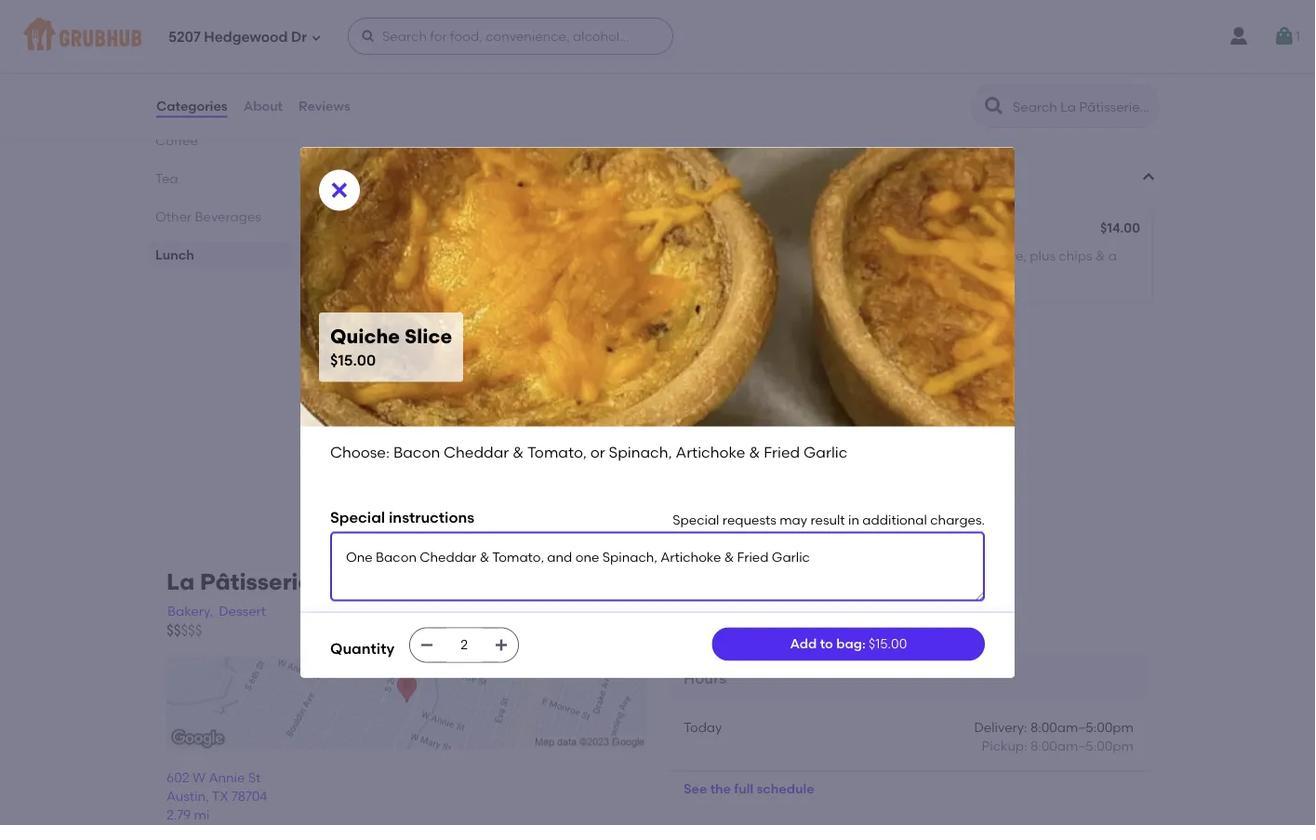 Task type: vqa. For each thing, say whether or not it's contained in the screenshot.
min related to Miirch Social LA
no



Task type: describe. For each thing, give the bounding box(es) containing it.
& inside french curry chicken salad on a baguette, plus chips & a cookie!
[[1096, 248, 1105, 264]]

ham & brie on a baguette, plus chips & a cookie!
[[345, 248, 651, 264]]

la
[[167, 568, 195, 595]]

free
[[210, 56, 237, 72]]

602 w annie st austin , tx 78704 2.79 mi
[[167, 769, 267, 823]]

svg image
[[328, 179, 351, 202]]

0 vertical spatial bacon
[[400, 358, 441, 373]]

on inside french curry chicken salad on a baguette, plus chips & a cookie!
[[934, 248, 950, 264]]

1 vertical spatial garlic
[[804, 443, 848, 461]]

1 baguette, from the left
[[450, 248, 512, 264]]

lunch up ham & brie on a baguette, plus chips & a cookie!
[[487, 222, 525, 237]]

delivery:
[[974, 719, 1028, 735]]

quiche slice
[[345, 331, 425, 347]]

hot
[[762, 83, 785, 98]]

may
[[780, 511, 808, 527]]

$7.50
[[693, 331, 725, 347]]

brie for on
[[392, 248, 416, 264]]

today
[[684, 719, 722, 735]]

artichoke inside choose: bacon cheddar & tomato, or spinach, artichoke & fried garlic
[[419, 376, 480, 392]]

1 a from the left
[[439, 248, 447, 264]]

french curry chicken salad lunch box
[[762, 222, 1009, 237]]

french for french curry chicken salad on a baguette, plus chips & a cookie!
[[762, 248, 805, 264]]

coffee tab
[[155, 130, 286, 150]]

$15.00 inside quiche slice $15.00
[[330, 351, 376, 369]]

Special instructions text field
[[330, 532, 985, 601]]

0 vertical spatial choose: bacon cheddar & tomato, or spinach, artichoke & fried garlic
[[345, 358, 569, 392]]

$3.00
[[689, 81, 724, 97]]

1 on from the left
[[419, 248, 435, 264]]

requests
[[723, 511, 777, 527]]

bakery
[[204, 18, 247, 34]]

,
[[206, 788, 209, 804]]

austin
[[167, 788, 206, 804]]

la pâtisserie (annie st) menu info bakery, dessert $$$$$
[[167, 568, 545, 639]]

desserts
[[227, 94, 280, 110]]

garlic inside choose: bacon cheddar & tomato, or spinach, artichoke & fried garlic
[[531, 376, 569, 392]]

gluten
[[155, 56, 198, 72]]

tea
[[155, 170, 178, 186]]

lunch inside tab
[[155, 247, 194, 262]]

(annie
[[317, 568, 391, 595]]

$$$$$
[[167, 622, 202, 639]]

1 vertical spatial bacon
[[393, 443, 440, 461]]

1
[[1296, 28, 1300, 44]]

juice
[[424, 83, 459, 98]]

beverages
[[195, 208, 261, 224]]

3 a from the left
[[953, 248, 962, 264]]

special for special instructions
[[330, 509, 385, 527]]

plus inside french curry chicken salad on a baguette, plus chips & a cookie!
[[1030, 248, 1056, 264]]

honest kids juice
[[345, 83, 459, 98]]

main navigation navigation
[[0, 0, 1315, 73]]

2 a from the left
[[594, 248, 603, 264]]

bakery, button
[[167, 600, 214, 621]]

additional
[[863, 511, 927, 527]]

special requests may result in additional charges.
[[673, 511, 985, 527]]

brie for sandwich
[[392, 222, 417, 237]]

pickup: 8:00am–5:00pm
[[982, 738, 1134, 754]]

1 chips from the left
[[544, 248, 578, 264]]

chips inside french curry chicken salad on a baguette, plus chips & a cookie!
[[1059, 248, 1093, 264]]

st
[[248, 769, 261, 785]]

1 vertical spatial tomato,
[[527, 443, 587, 461]]

1 plus from the left
[[516, 248, 541, 264]]

fried inside choose: bacon cheddar & tomato, or spinach, artichoke & fried garlic
[[496, 376, 527, 392]]

Search La Pâtisserie (Annie St) search field
[[1011, 98, 1153, 115]]

bakery,
[[167, 603, 213, 618]]

choose: inside choose: bacon cheddar & tomato, or spinach, artichoke & fried garlic
[[345, 358, 397, 373]]

hot chocolate
[[762, 83, 855, 98]]

quiche for quiche slice
[[345, 331, 391, 347]]

5207
[[168, 29, 201, 46]]

sandwich
[[420, 222, 483, 237]]

salad
[[903, 222, 940, 237]]

to
[[820, 636, 833, 652]]

and
[[198, 94, 224, 110]]

annie
[[209, 769, 245, 785]]

search icon image
[[983, 95, 1006, 117]]

bottled water button
[[334, 0, 736, 54]]

st)
[[397, 568, 429, 595]]

tea tab
[[155, 168, 286, 188]]

baguette, inside french curry chicken salad on a baguette, plus chips & a cookie!
[[965, 248, 1027, 264]]

see
[[684, 780, 707, 796]]

lunch button
[[327, 164, 1160, 190]]

schedule
[[757, 780, 814, 796]]

-
[[201, 56, 206, 72]]

bottled
[[345, 11, 392, 27]]

special for special requests may result in additional charges.
[[673, 511, 720, 527]]

1 horizontal spatial fried
[[764, 443, 800, 461]]

cookie! inside french curry chicken salad on a baguette, plus chips & a cookie!
[[762, 267, 807, 283]]

spinach, inside choose: bacon cheddar & tomato, or spinach, artichoke & fried garlic
[[361, 376, 416, 392]]

honest
[[345, 83, 390, 98]]

water
[[395, 11, 434, 27]]

about button
[[242, 73, 284, 140]]

see the full schedule button
[[669, 772, 829, 805]]

ham & brie sandwich lunch box
[[345, 222, 552, 237]]

cakes and desserts
[[155, 94, 280, 110]]

hours
[[684, 669, 727, 687]]

1 button
[[1273, 20, 1300, 53]]

other
[[155, 208, 192, 224]]

dr
[[291, 29, 307, 46]]

tx
[[212, 788, 229, 804]]

chicken
[[844, 248, 893, 264]]

in
[[848, 511, 860, 527]]

see the full schedule
[[684, 780, 814, 796]]

2 cheddar from the top
[[444, 443, 509, 461]]

other beverages tab
[[155, 207, 286, 226]]



Task type: locate. For each thing, give the bounding box(es) containing it.
charges.
[[930, 511, 985, 527]]

1 vertical spatial $15.00
[[869, 636, 907, 652]]

on
[[419, 248, 435, 264], [934, 248, 950, 264]]

instructions
[[389, 509, 475, 527]]

8:00am–5:00pm for pickup: 8:00am–5:00pm
[[1031, 738, 1134, 754]]

78704
[[232, 788, 267, 804]]

8:00am–5:00pm down delivery: 8:00am–5:00pm
[[1031, 738, 1134, 754]]

1 french from the top
[[762, 222, 806, 237]]

pâtisserie
[[200, 568, 312, 595]]

box up french curry chicken salad on a baguette, plus chips & a cookie!
[[985, 222, 1009, 237]]

lunch down other
[[155, 247, 194, 262]]

1 8:00am–5:00pm from the top
[[1031, 719, 1134, 735]]

1 horizontal spatial on
[[934, 248, 950, 264]]

bacon up special instructions
[[393, 443, 440, 461]]

choose:
[[345, 358, 397, 373], [330, 443, 390, 461]]

box
[[528, 222, 552, 237], [985, 222, 1009, 237]]

0 vertical spatial spinach,
[[361, 376, 416, 392]]

lunch
[[330, 165, 389, 189], [487, 222, 525, 237], [943, 222, 982, 237], [155, 247, 194, 262]]

items
[[250, 18, 285, 34]]

1 horizontal spatial $14.00
[[1101, 220, 1140, 235]]

ham for ham & brie on a baguette, plus chips & a cookie!
[[345, 248, 376, 264]]

0 horizontal spatial fried
[[496, 376, 527, 392]]

special
[[330, 509, 385, 527], [673, 511, 720, 527]]

0 horizontal spatial plus
[[516, 248, 541, 264]]

0 horizontal spatial garlic
[[531, 376, 569, 392]]

cheddar
[[444, 358, 501, 373], [444, 443, 509, 461]]

plus
[[516, 248, 541, 264], [1030, 248, 1056, 264]]

special up (annie
[[330, 509, 385, 527]]

1 horizontal spatial cookie!
[[762, 267, 807, 283]]

0 horizontal spatial spinach,
[[361, 376, 416, 392]]

delivery: 8:00am–5:00pm
[[974, 719, 1134, 735]]

dessert
[[219, 603, 266, 618]]

1 vertical spatial or
[[590, 443, 605, 461]]

0 vertical spatial artichoke
[[419, 376, 480, 392]]

dessert button
[[218, 600, 267, 621]]

fried
[[496, 376, 527, 392], [764, 443, 800, 461]]

french
[[762, 222, 806, 237], [762, 248, 805, 264]]

$14.00 for ham & brie on a baguette, plus chips & a cookie!
[[684, 220, 724, 235]]

slice
[[405, 325, 452, 349], [394, 331, 425, 347]]

baguette, right salad
[[965, 248, 1027, 264]]

1 horizontal spatial baguette,
[[965, 248, 1027, 264]]

1 vertical spatial spinach,
[[609, 443, 672, 461]]

602
[[167, 769, 189, 785]]

slice for quiche slice
[[394, 331, 425, 347]]

full
[[734, 780, 754, 796]]

other beverages
[[155, 208, 261, 224]]

chocolate
[[788, 83, 855, 98]]

gluten - free
[[155, 56, 237, 72]]

chicken
[[847, 222, 900, 237]]

add
[[790, 636, 817, 652]]

on right salad
[[934, 248, 950, 264]]

$15.00
[[330, 351, 376, 369], [869, 636, 907, 652]]

spinach, down quiche slice $15.00
[[361, 376, 416, 392]]

1 vertical spatial brie
[[392, 248, 416, 264]]

spinach, down quiche slice image
[[609, 443, 672, 461]]

categories button
[[155, 73, 229, 140]]

0 vertical spatial cheddar
[[444, 358, 501, 373]]

chips
[[544, 248, 578, 264], [1059, 248, 1093, 264]]

ham for ham & brie sandwich lunch box
[[345, 222, 376, 237]]

$15.00 down quiche slice
[[330, 351, 376, 369]]

4 a from the left
[[1109, 248, 1117, 264]]

$14.00
[[684, 220, 724, 235], [1101, 220, 1140, 235]]

french curry chicken salad on a baguette, plus chips & a cookie!
[[762, 248, 1117, 283]]

quiche for quiche slice $15.00
[[330, 325, 400, 349]]

1 horizontal spatial spinach,
[[609, 443, 672, 461]]

0 horizontal spatial artichoke
[[419, 376, 480, 392]]

classic bakery items tab
[[155, 16, 286, 35]]

1 horizontal spatial artichoke
[[676, 443, 745, 461]]

0 horizontal spatial baguette,
[[450, 248, 512, 264]]

tomato,
[[517, 358, 568, 373], [527, 443, 587, 461]]

0 vertical spatial tomato,
[[517, 358, 568, 373]]

2 brie from the top
[[392, 248, 416, 264]]

tomato, inside choose: bacon cheddar & tomato, or spinach, artichoke & fried garlic
[[517, 358, 568, 373]]

1 ham from the top
[[345, 222, 376, 237]]

baguette,
[[450, 248, 512, 264], [965, 248, 1027, 264]]

0 horizontal spatial special
[[330, 509, 385, 527]]

hedgewood
[[204, 29, 288, 46]]

0 vertical spatial french
[[762, 222, 806, 237]]

2.79
[[167, 807, 191, 823]]

french inside french curry chicken salad on a baguette, plus chips & a cookie!
[[762, 248, 805, 264]]

0 horizontal spatial chips
[[544, 248, 578, 264]]

1 cheddar from the top
[[444, 358, 501, 373]]

baguette, down the 'sandwich'
[[450, 248, 512, 264]]

&
[[379, 222, 389, 237], [379, 248, 389, 264], [581, 248, 591, 264], [1096, 248, 1105, 264], [504, 358, 514, 373], [483, 376, 493, 392], [513, 443, 524, 461], [749, 443, 760, 461]]

mi
[[194, 807, 210, 823]]

0 vertical spatial or
[[345, 376, 358, 392]]

quantity
[[330, 639, 395, 657]]

artichoke up requests
[[676, 443, 745, 461]]

0 horizontal spatial $15.00
[[330, 351, 376, 369]]

svg image inside '1' button
[[1273, 25, 1296, 47]]

0 vertical spatial choose:
[[345, 358, 397, 373]]

box for french curry chicken salad lunch box
[[985, 222, 1009, 237]]

1 horizontal spatial $15.00
[[869, 636, 907, 652]]

slice inside quiche slice $15.00
[[405, 325, 452, 349]]

result
[[811, 511, 845, 527]]

coffee
[[155, 132, 198, 148]]

1 vertical spatial choose:
[[330, 443, 390, 461]]

bacon down quiche slice
[[400, 358, 441, 373]]

0 horizontal spatial or
[[345, 376, 358, 392]]

1 vertical spatial choose: bacon cheddar & tomato, or spinach, artichoke & fried garlic
[[330, 443, 848, 461]]

0 horizontal spatial $14.00
[[684, 220, 724, 235]]

2 8:00am–5:00pm from the top
[[1031, 738, 1134, 754]]

$15.00 right bag:
[[869, 636, 907, 652]]

0 vertical spatial fried
[[496, 376, 527, 392]]

add to bag: $15.00
[[790, 636, 907, 652]]

quiche slice image
[[596, 319, 736, 440]]

8:00am–5:00pm up pickup: 8:00am–5:00pm
[[1031, 719, 1134, 735]]

garlic
[[531, 376, 569, 392], [804, 443, 848, 461]]

about
[[243, 98, 283, 114]]

1 vertical spatial 8:00am–5:00pm
[[1031, 738, 1134, 754]]

0 horizontal spatial cookie!
[[606, 248, 651, 264]]

lunch right salad
[[943, 222, 982, 237]]

1 brie from the top
[[392, 222, 417, 237]]

2 on from the left
[[934, 248, 950, 264]]

1 vertical spatial artichoke
[[676, 443, 745, 461]]

1 horizontal spatial special
[[673, 511, 720, 527]]

1 $14.00 from the left
[[684, 220, 724, 235]]

2 ham from the top
[[345, 248, 376, 264]]

reviews button
[[298, 73, 351, 140]]

lunch tab
[[155, 245, 286, 264]]

pickup:
[[982, 738, 1028, 754]]

special instructions
[[330, 509, 475, 527]]

bag:
[[836, 636, 866, 652]]

0 vertical spatial brie
[[392, 222, 417, 237]]

0 horizontal spatial on
[[419, 248, 435, 264]]

0 horizontal spatial box
[[528, 222, 552, 237]]

0 vertical spatial $15.00
[[330, 351, 376, 369]]

Input item quantity number field
[[444, 628, 485, 662]]

curry
[[808, 248, 841, 264]]

ham
[[345, 222, 376, 237], [345, 248, 376, 264]]

1 horizontal spatial or
[[590, 443, 605, 461]]

classic bakery items
[[155, 18, 285, 34]]

slice for quiche slice $15.00
[[405, 325, 452, 349]]

5207 hedgewood dr
[[168, 29, 307, 46]]

1 horizontal spatial box
[[985, 222, 1009, 237]]

categories
[[156, 98, 228, 114]]

1 horizontal spatial garlic
[[804, 443, 848, 461]]

brie left the 'sandwich'
[[392, 222, 417, 237]]

1 horizontal spatial plus
[[1030, 248, 1056, 264]]

lunch inside button
[[330, 165, 389, 189]]

1 vertical spatial cookie!
[[762, 267, 807, 283]]

box for ham & brie sandwich lunch box
[[528, 222, 552, 237]]

classic
[[155, 18, 201, 34]]

quiche slice $15.00
[[330, 325, 452, 369]]

2 baguette, from the left
[[965, 248, 1027, 264]]

1 vertical spatial fried
[[764, 443, 800, 461]]

reviews
[[299, 98, 350, 114]]

8:00am–5:00pm for delivery: 8:00am–5:00pm
[[1031, 719, 1134, 735]]

curry
[[809, 222, 844, 237]]

2 plus from the left
[[1030, 248, 1056, 264]]

the
[[710, 780, 731, 796]]

1 horizontal spatial chips
[[1059, 248, 1093, 264]]

svg image
[[1273, 25, 1296, 47], [361, 29, 376, 44], [311, 32, 322, 43], [420, 638, 435, 652], [494, 638, 509, 652]]

lunch down reviews button on the top
[[330, 165, 389, 189]]

1 vertical spatial cheddar
[[444, 443, 509, 461]]

$14.00 for french curry chicken salad on a baguette, plus chips & a cookie!
[[1101, 220, 1140, 235]]

special left requests
[[673, 511, 720, 527]]

bottled water
[[345, 11, 434, 27]]

french for french curry chicken salad lunch box
[[762, 222, 806, 237]]

info
[[501, 568, 545, 595]]

artichoke down quiche slice $15.00
[[419, 376, 480, 392]]

menu
[[434, 568, 496, 595]]

1 box from the left
[[528, 222, 552, 237]]

salad
[[896, 248, 931, 264]]

cakes
[[155, 94, 195, 110]]

0 vertical spatial cookie!
[[606, 248, 651, 264]]

2 chips from the left
[[1059, 248, 1093, 264]]

1 vertical spatial french
[[762, 248, 805, 264]]

quiche
[[330, 325, 400, 349], [345, 331, 391, 347]]

gluten - free tab
[[155, 54, 286, 74]]

0 vertical spatial 8:00am–5:00pm
[[1031, 719, 1134, 735]]

0 vertical spatial ham
[[345, 222, 376, 237]]

cakes and desserts tab
[[155, 92, 286, 112]]

choose: up special instructions
[[330, 443, 390, 461]]

box up ham & brie on a baguette, plus chips & a cookie!
[[528, 222, 552, 237]]

2 box from the left
[[985, 222, 1009, 237]]

on down ham & brie sandwich lunch box
[[419, 248, 435, 264]]

or
[[345, 376, 358, 392], [590, 443, 605, 461]]

brie down ham & brie sandwich lunch box
[[392, 248, 416, 264]]

quiche inside quiche slice $15.00
[[330, 325, 400, 349]]

0 vertical spatial garlic
[[531, 376, 569, 392]]

2 french from the top
[[762, 248, 805, 264]]

2 $14.00 from the left
[[1101, 220, 1140, 235]]

choose: down quiche slice
[[345, 358, 397, 373]]

w
[[193, 769, 206, 785]]

kids
[[393, 83, 421, 98]]

1 vertical spatial ham
[[345, 248, 376, 264]]



